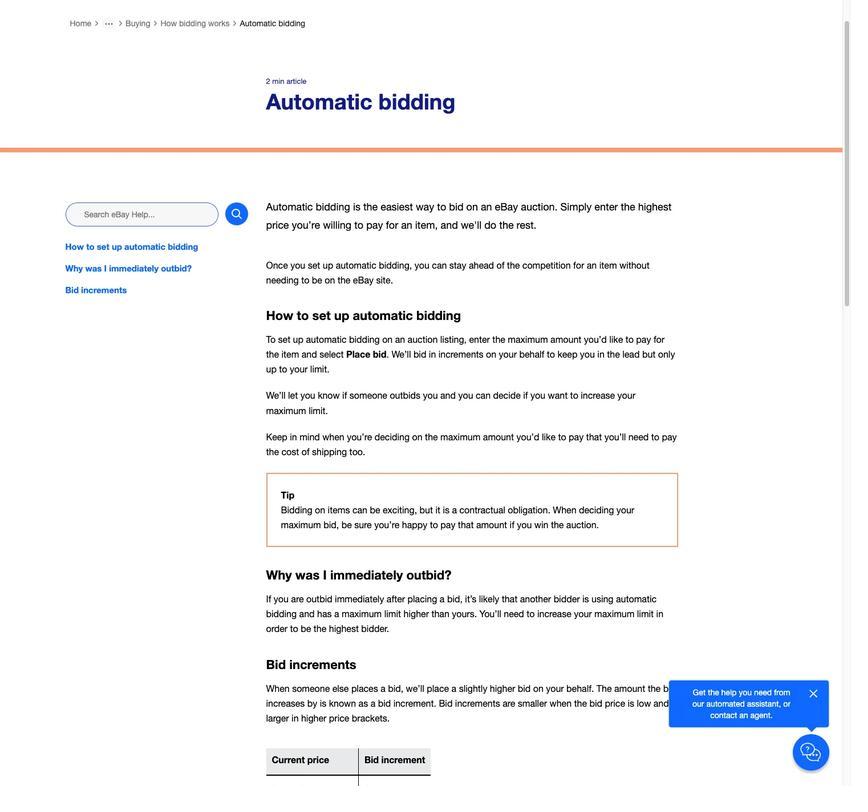 Task type: describe. For each thing, give the bounding box(es) containing it.
know
[[318, 391, 340, 401]]

automatic inside to set up automatic bidding on an auction listing, enter the maximum amount you'd like to pay for the item and select
[[306, 335, 347, 345]]

automatic up why was i immediately outbid? link
[[124, 241, 166, 252]]

once you set up automatic bidding, you can stay ahead of the competition for an item without needing to be on the ebay site.
[[266, 260, 650, 285]]

the right simply at the right of the page
[[621, 201, 635, 213]]

increase inside we'll let you know if someone outbids you and you can decide if you want to increase your maximum limit.
[[581, 391, 615, 401]]

can inside "once you set up automatic bidding, you can stay ahead of the competition for an item without needing to be on the ebay site."
[[432, 260, 447, 270]]

for inside to set up automatic bidding on an auction listing, enter the maximum amount you'd like to pay for the item and select
[[654, 335, 665, 345]]

maximum inside tip bidding on items can be exciting, but it is a contractual obligation. when deciding your maximum bid, be sure you're happy to pay that amount if you win the auction.
[[281, 520, 321, 530]]

up inside . we'll bid in increments on your behalf to keep you in the lead but only up to your limit.
[[266, 364, 277, 375]]

or
[[784, 700, 791, 709]]

Search eBay Help... text field
[[65, 203, 218, 227]]

someone inside we'll let you know if someone outbids you and you can decide if you want to increase your maximum limit.
[[350, 391, 387, 401]]

price down known at left
[[329, 713, 349, 724]]

when inside when someone else places a bid, we'll place a slightly higher bid on your behalf. the amount the bid increases by is known as a bid increment. bid increments are smaller when the bid price is low and larger in higher price brackets.
[[266, 684, 290, 694]]

bidding,
[[379, 260, 412, 270]]

article
[[287, 77, 307, 86]]

you're inside the 'automatic bidding is the easiest way to bid on an ebay auction. simply enter the highest price you're willing to pay for an item, and we'll do the rest.'
[[292, 219, 320, 231]]

bid increments link
[[65, 284, 248, 296]]

when inside when someone else places a bid, we'll place a slightly higher bid on your behalf. the amount the bid increases by is known as a bid increment. bid increments are smaller when the bid price is low and larger in higher price brackets.
[[550, 698, 572, 709]]

cost
[[282, 447, 299, 457]]

the right ahead in the right top of the page
[[507, 260, 520, 270]]

0 horizontal spatial i
[[104, 263, 107, 273]]

pay right you'll
[[662, 432, 677, 442]]

the down we'll let you know if someone outbids you and you can decide if you want to increase your maximum limit.
[[425, 432, 438, 442]]

be inside "once you set up automatic bidding, you can stay ahead of the competition for an item without needing to be on the ebay site."
[[312, 275, 322, 285]]

bidding inside 2 min article automatic bidding
[[379, 88, 456, 114]]

deciding inside keep in mind when you're deciding on the maximum amount you'd like to pay that you'll need to pay the cost of shipping too.
[[375, 432, 410, 442]]

the left "site."
[[338, 275, 351, 285]]

order
[[266, 624, 288, 634]]

be left the sure
[[342, 520, 352, 530]]

the left easiest
[[363, 201, 378, 213]]

listing,
[[440, 335, 467, 345]]

pay left you'll
[[569, 432, 584, 442]]

of inside "once you set up automatic bidding, you can stay ahead of the competition for an item without needing to be on the ebay site."
[[497, 260, 505, 270]]

limit higher
[[384, 609, 429, 619]]

rest.
[[517, 219, 537, 231]]

1 horizontal spatial why
[[266, 568, 292, 583]]

the right do
[[499, 219, 514, 231]]

contractual
[[460, 505, 505, 515]]

pay inside the 'automatic bidding is the easiest way to bid on an ebay auction. simply enter the highest price you're willing to pay for an item, and we'll do the rest.'
[[366, 219, 383, 231]]

keep
[[558, 349, 578, 360]]

bid up smaller
[[518, 684, 531, 694]]

up inside to set up automatic bidding on an auction listing, enter the maximum amount you'd like to pay for the item and select
[[293, 335, 304, 345]]

if
[[266, 594, 271, 604]]

shipping
[[312, 447, 347, 457]]

it
[[436, 505, 441, 515]]

you right once
[[291, 260, 305, 270]]

automatic for automatic bidding is the easiest way to bid on an ebay auction. simply enter the highest price you're willing to pay for an item, and we'll do the rest.
[[266, 201, 313, 213]]

in inside when someone else places a bid, we'll place a slightly higher bid on your behalf. the amount the bid increases by is known as a bid increment. bid increments are smaller when the bid price is low and larger in higher price brackets.
[[292, 713, 299, 724]]

price inside the 'automatic bidding is the easiest way to bid on an ebay auction. simply enter the highest price you're willing to pay for an item, and we'll do the rest.'
[[266, 219, 289, 231]]

the down keep
[[266, 447, 279, 457]]

2
[[266, 77, 270, 86]]

that inside keep in mind when you're deciding on the maximum amount you'd like to pay that you'll need to pay the cost of shipping too.
[[586, 432, 602, 442]]

0 vertical spatial bid increments
[[65, 285, 127, 295]]

bid down the
[[590, 698, 603, 709]]

home link
[[70, 19, 91, 28]]

has
[[317, 609, 332, 619]]

bidder
[[554, 594, 580, 604]]

mind
[[300, 432, 320, 442]]

tip bidding on items can be exciting, but it is a contractual obligation. when deciding your maximum bid, be sure you're happy to pay that amount if you win the auction.
[[281, 489, 635, 530]]

way
[[416, 201, 434, 213]]

we'll
[[406, 684, 424, 694]]

you inside tip bidding on items can be exciting, but it is a contractual obligation. when deciding your maximum bid, be sure you're happy to pay that amount if you win the auction.
[[517, 520, 532, 530]]

site.
[[376, 275, 393, 285]]

get the help you need from our automated assistant, or contact an agent.
[[693, 688, 791, 720]]

select
[[320, 349, 344, 360]]

1 horizontal spatial was
[[296, 568, 320, 583]]

we'll inside we'll let you know if someone outbids you and you can decide if you want to increase your maximum limit.
[[266, 391, 286, 401]]

buying link
[[126, 19, 150, 28]]

increments inside when someone else places a bid, we'll place a slightly higher bid on your behalf. the amount the bid increases by is known as a bid increment. bid increments are smaller when the bid price is low and larger in higher price brackets.
[[455, 698, 500, 709]]

.
[[387, 349, 389, 360]]

low and
[[637, 698, 669, 709]]

how for how to set up automatic bidding link
[[65, 241, 84, 252]]

1 vertical spatial how to set up automatic bidding
[[266, 308, 461, 323]]

in down auction
[[429, 349, 436, 360]]

that inside if you are outbid immediately after placing a bid, it's likely that another bidder is using automatic bidding and has a maximum limit higher than yours. you'll need to increase your maximum limit in order to be the highest bidder.
[[502, 594, 518, 604]]

0 horizontal spatial how to set up automatic bidding
[[65, 241, 198, 252]]

to inside tip bidding on items can be exciting, but it is a contractual obligation. when deciding your maximum bid, be sure you're happy to pay that amount if you win the auction.
[[430, 520, 438, 530]]

ebay inside "once you set up automatic bidding, you can stay ahead of the competition for an item without needing to be on the ebay site."
[[353, 275, 374, 285]]

an up do
[[481, 201, 492, 213]]

automatic bidding link
[[240, 19, 305, 28]]

1 horizontal spatial bid increments
[[266, 657, 356, 672]]

the inside if you are outbid immediately after placing a bid, it's likely that another bidder is using automatic bidding and has a maximum limit higher than yours. you'll need to increase your maximum limit in order to be the highest bidder.
[[314, 624, 327, 634]]

increments down why was i immediately outbid? link
[[81, 285, 127, 295]]

the down behalf.
[[574, 698, 587, 709]]

be up the sure
[[370, 505, 380, 515]]

only
[[658, 349, 675, 360]]

easiest
[[381, 201, 413, 213]]

an inside "once you set up automatic bidding, you can stay ahead of the competition for an item without needing to be on the ebay site."
[[587, 260, 597, 270]]

home
[[70, 19, 91, 28]]

once
[[266, 260, 288, 270]]

help
[[722, 688, 737, 697]]

automatic for automatic bidding
[[240, 19, 276, 28]]

0 vertical spatial immediately
[[109, 263, 159, 273]]

automatic bidding
[[240, 19, 305, 28]]

bid increment
[[365, 754, 425, 765]]

maximum down using
[[595, 609, 635, 619]]

bid up brackets.
[[378, 698, 391, 709]]

you inside get the help you need from our automated assistant, or contact an agent.
[[739, 688, 752, 697]]

increment
[[382, 754, 425, 765]]

on inside keep in mind when you're deciding on the maximum amount you'd like to pay that you'll need to pay the cost of shipping too.
[[412, 432, 423, 442]]

need inside keep in mind when you're deciding on the maximum amount you'd like to pay that you'll need to pay the cost of shipping too.
[[629, 432, 649, 442]]

1 vertical spatial why was i immediately outbid?
[[266, 568, 452, 583]]

the up . we'll bid in increments on your behalf to keep you in the lead but only up to your limit. at the top
[[493, 335, 506, 345]]

you inside . we'll bid in increments on your behalf to keep you in the lead but only up to your limit.
[[580, 349, 595, 360]]

for inside the 'automatic bidding is the easiest way to bid on an ebay auction. simply enter the highest price you're willing to pay for an item, and we'll do the rest.'
[[386, 219, 398, 231]]

if you are outbid immediately after placing a bid, it's likely that another bidder is using automatic bidding and has a maximum limit higher than yours. you'll need to increase your maximum limit in order to be the highest bidder.
[[266, 594, 664, 634]]

automatic inside if you are outbid immediately after placing a bid, it's likely that another bidder is using automatic bidding and has a maximum limit higher than yours. you'll need to increase your maximum limit in order to be the highest bidder.
[[616, 594, 657, 604]]

than
[[432, 609, 450, 619]]

bidding
[[281, 505, 312, 515]]

you right outbids
[[423, 391, 438, 401]]

amount inside tip bidding on items can be exciting, but it is a contractual obligation. when deciding your maximum bid, be sure you're happy to pay that amount if you win the auction.
[[476, 520, 507, 530]]

on inside "once you set up automatic bidding, you can stay ahead of the competition for an item without needing to be on the ebay site."
[[325, 275, 335, 285]]

set down search ebay help... text box
[[97, 241, 109, 252]]

you right let
[[301, 391, 315, 401]]

behalf
[[520, 349, 545, 360]]

amount inside to set up automatic bidding on an auction listing, enter the maximum amount you'd like to pay for the item and select
[[551, 335, 582, 345]]

increment.
[[394, 698, 437, 709]]

increases
[[266, 698, 305, 709]]

yours.
[[452, 609, 477, 619]]

you'd inside keep in mind when you're deciding on the maximum amount you'd like to pay that you'll need to pay the cost of shipping too.
[[517, 432, 540, 442]]

bid, inside if you are outbid immediately after placing a bid, it's likely that another bidder is using automatic bidding and has a maximum limit higher than yours. you'll need to increase your maximum limit in order to be the highest bidder.
[[447, 594, 463, 604]]

automated
[[707, 700, 745, 709]]

contact
[[711, 711, 738, 720]]

automatic down "site."
[[353, 308, 413, 323]]

deciding inside tip bidding on items can be exciting, but it is a contractual obligation. when deciding your maximum bid, be sure you're happy to pay that amount if you win the auction.
[[579, 505, 614, 515]]

are inside if you are outbid immediately after placing a bid, it's likely that another bidder is using automatic bidding and has a maximum limit higher than yours. you'll need to increase your maximum limit in order to be the highest bidder.
[[291, 594, 304, 604]]

willing
[[323, 219, 352, 231]]

2 horizontal spatial if
[[523, 391, 528, 401]]

1 horizontal spatial i
[[323, 568, 327, 583]]

increments inside . we'll bid in increments on your behalf to keep you in the lead but only up to your limit.
[[439, 349, 484, 360]]

from
[[774, 688, 791, 697]]

win
[[535, 520, 549, 530]]

1 horizontal spatial higher
[[490, 684, 515, 694]]

auction
[[408, 335, 438, 345]]

and inside to set up automatic bidding on an auction listing, enter the maximum amount you'd like to pay for the item and select
[[302, 349, 317, 360]]

price right current
[[307, 754, 329, 765]]

when inside tip bidding on items can be exciting, but it is a contractual obligation. when deciding your maximum bid, be sure you're happy to pay that amount if you win the auction.
[[553, 505, 577, 515]]

bidder.
[[361, 624, 389, 634]]

need inside if you are outbid immediately after placing a bid, it's likely that another bidder is using automatic bidding and has a maximum limit higher than yours. you'll need to increase your maximum limit in order to be the highest bidder.
[[504, 609, 524, 619]]

1 vertical spatial immediately
[[330, 568, 403, 583]]

known
[[329, 698, 356, 709]]

be inside if you are outbid immediately after placing a bid, it's likely that another bidder is using automatic bidding and has a maximum limit higher than yours. you'll need to increase your maximum limit in order to be the highest bidder.
[[301, 624, 311, 634]]

a right has
[[334, 609, 339, 619]]

assistant,
[[747, 700, 781, 709]]

auction. inside the 'automatic bidding is the easiest way to bid on an ebay auction. simply enter the highest price you're willing to pay for an item, and we'll do the rest.'
[[521, 201, 558, 213]]

how bidding works link
[[161, 19, 230, 28]]

works
[[208, 19, 230, 28]]

if inside tip bidding on items can be exciting, but it is a contractual obligation. when deciding your maximum bid, be sure you're happy to pay that amount if you win the auction.
[[510, 520, 515, 530]]

highest inside the 'automatic bidding is the easiest way to bid on an ebay auction. simply enter the highest price you're willing to pay for an item, and we'll do the rest.'
[[638, 201, 672, 213]]

we'll inside . we'll bid in increments on your behalf to keep you in the lead but only up to your limit.
[[392, 349, 411, 360]]

0 horizontal spatial why was i immediately outbid?
[[65, 263, 192, 273]]

current
[[272, 754, 305, 765]]

0 vertical spatial why
[[65, 263, 83, 273]]

you'll
[[480, 609, 501, 619]]

and inside the 'automatic bidding is the easiest way to bid on an ebay auction. simply enter the highest price you're willing to pay for an item, and we'll do the rest.'
[[441, 219, 458, 231]]

enter inside to set up automatic bidding on an auction listing, enter the maximum amount you'd like to pay for the item and select
[[469, 335, 490, 345]]

increase inside if you are outbid immediately after placing a bid, it's likely that another bidder is using automatic bidding and has a maximum limit higher than yours. you'll need to increase your maximum limit in order to be the highest bidder.
[[538, 609, 572, 619]]

item inside "once you set up automatic bidding, you can stay ahead of the competition for an item without needing to be on the ebay site."
[[600, 260, 617, 270]]

current price
[[272, 754, 329, 765]]

like inside to set up automatic bidding on an auction listing, enter the maximum amount you'd like to pay for the item and select
[[610, 335, 623, 345]]

on inside to set up automatic bidding on an auction listing, enter the maximum amount you'd like to pay for the item and select
[[382, 335, 393, 345]]

exciting,
[[383, 505, 417, 515]]

bidding inside to set up automatic bidding on an auction listing, enter the maximum amount you'd like to pay for the item and select
[[349, 335, 380, 345]]

price down the
[[605, 698, 625, 709]]

a right as on the left
[[371, 698, 376, 709]]

maximum inside keep in mind when you're deciding on the maximum amount you'd like to pay that you'll need to pay the cost of shipping too.
[[441, 432, 481, 442]]

when someone else places a bid, we'll place a slightly higher bid on your behalf. the amount the bid increases by is known as a bid increment. bid increments are smaller when the bid price is low and larger in higher price brackets.
[[266, 684, 676, 724]]

place bid
[[346, 349, 387, 360]]

a right places
[[381, 684, 386, 694]]

the inside get the help you need from our automated assistant, or contact an agent.
[[708, 688, 719, 697]]

keep in mind when you're deciding on the maximum amount you'd like to pay that you'll need to pay the cost of shipping too.
[[266, 432, 677, 457]]

. we'll bid in increments on your behalf to keep you in the lead but only up to your limit.
[[266, 349, 675, 375]]

why was i immediately outbid? link
[[65, 262, 248, 275]]

0 horizontal spatial was
[[85, 263, 102, 273]]

stay
[[450, 260, 466, 270]]

increments up else
[[289, 657, 356, 672]]

need inside get the help you need from our automated assistant, or contact an agent.
[[754, 688, 772, 697]]

we'll
[[461, 219, 482, 231]]

happy
[[402, 520, 428, 530]]

place
[[346, 349, 371, 360]]

as
[[359, 698, 368, 709]]

by is
[[307, 698, 327, 709]]

you're inside keep in mind when you're deciding on the maximum amount you'd like to pay that you'll need to pay the cost of shipping too.
[[347, 432, 372, 442]]

decide
[[493, 391, 521, 401]]

automatic bidding is the easiest way to bid on an ebay auction. simply enter the highest price you're willing to pay for an item, and we'll do the rest.
[[266, 201, 672, 231]]

0 vertical spatial outbid?
[[161, 263, 192, 273]]

buying
[[126, 19, 150, 28]]

is inside tip bidding on items can be exciting, but it is a contractual obligation. when deciding your maximum bid, be sure you're happy to pay that amount if you win the auction.
[[443, 505, 450, 515]]

on inside tip bidding on items can be exciting, but it is a contractual obligation. when deciding your maximum bid, be sure you're happy to pay that amount if you win the auction.
[[315, 505, 325, 515]]

bid right 'place'
[[373, 349, 387, 360]]

0 horizontal spatial higher
[[301, 713, 327, 724]]

keep
[[266, 432, 288, 442]]

the up low and
[[648, 684, 661, 694]]



Task type: vqa. For each thing, say whether or not it's contained in the screenshot.
bottommost deciding
yes



Task type: locate. For each thing, give the bounding box(es) containing it.
your inside we'll let you know if someone outbids you and you can decide if you want to increase your maximum limit.
[[618, 391, 636, 401]]

your inside tip bidding on items can be exciting, but it is a contractual obligation. when deciding your maximum bid, be sure you're happy to pay that amount if you win the auction.
[[617, 505, 635, 515]]

to inside "once you set up automatic bidding, you can stay ahead of the competition for an item without needing to be on the ebay site."
[[301, 275, 310, 285]]

we'll let you know if someone outbids you and you can decide if you want to increase your maximum limit.
[[266, 391, 636, 416]]

can left the stay
[[432, 260, 447, 270]]

a right place
[[452, 684, 457, 694]]

bidding and
[[266, 609, 315, 619]]

can up the sure
[[353, 505, 367, 515]]

1 vertical spatial auction.
[[567, 520, 599, 530]]

2 vertical spatial that
[[502, 594, 518, 604]]

2 min article automatic bidding
[[266, 77, 456, 114]]

if down obligation.
[[510, 520, 515, 530]]

if right know
[[342, 391, 347, 401]]

you right keep
[[580, 349, 595, 360]]

1 horizontal spatial need
[[629, 432, 649, 442]]

pay up "lead but"
[[636, 335, 651, 345]]

higher right slightly
[[490, 684, 515, 694]]

1 vertical spatial we'll
[[266, 391, 286, 401]]

amount right the
[[615, 684, 646, 694]]

0 vertical spatial you're
[[292, 219, 320, 231]]

0 vertical spatial for
[[386, 219, 398, 231]]

up up select
[[334, 308, 349, 323]]

1 vertical spatial when
[[550, 698, 572, 709]]

0 horizontal spatial bid increments
[[65, 285, 127, 295]]

you're down 'exciting,'
[[374, 520, 400, 530]]

0 horizontal spatial outbid?
[[161, 263, 192, 273]]

our
[[693, 700, 704, 709]]

0 vertical spatial enter
[[595, 201, 618, 213]]

outbid?
[[161, 263, 192, 273], [407, 568, 452, 583]]

pay down easiest
[[366, 219, 383, 231]]

without
[[620, 260, 650, 270]]

0 horizontal spatial like
[[542, 432, 556, 442]]

automatic up limit
[[616, 594, 657, 604]]

bidding
[[179, 19, 206, 28], [279, 19, 305, 28], [379, 88, 456, 114], [316, 201, 350, 213], [168, 241, 198, 252], [417, 308, 461, 323], [349, 335, 380, 345]]

0 horizontal spatial ebay
[[353, 275, 374, 285]]

to inside to set up automatic bidding on an auction listing, enter the maximum amount you'd like to pay for the item and select
[[626, 335, 634, 345]]

how to set up automatic bidding up why was i immediately outbid? link
[[65, 241, 198, 252]]

0 vertical spatial was
[[85, 263, 102, 273]]

like
[[610, 335, 623, 345], [542, 432, 556, 442]]

simply
[[561, 201, 592, 213]]

1 vertical spatial you'd
[[517, 432, 540, 442]]

limit. inside we'll let you know if someone outbids you and you can decide if you want to increase your maximum limit.
[[309, 405, 328, 416]]

that right likely at the bottom right of the page
[[502, 594, 518, 604]]

an left auction
[[395, 335, 405, 345]]

on inside the 'automatic bidding is the easiest way to bid on an ebay auction. simply enter the highest price you're willing to pay for an item, and we'll do the rest.'
[[467, 201, 478, 213]]

that inside tip bidding on items can be exciting, but it is a contractual obligation. when deciding your maximum bid, be sure you're happy to pay that amount if you win the auction.
[[458, 520, 474, 530]]

0 horizontal spatial how
[[65, 241, 84, 252]]

can inside tip bidding on items can be exciting, but it is a contractual obligation. when deciding your maximum bid, be sure you're happy to pay that amount if you win the auction.
[[353, 505, 367, 515]]

bid inside . we'll bid in increments on your behalf to keep you in the lead but only up to your limit.
[[414, 349, 427, 360]]

for down easiest
[[386, 219, 398, 231]]

you right help
[[739, 688, 752, 697]]

for inside "once you set up automatic bidding, you can stay ahead of the competition for an item without needing to be on the ebay site."
[[574, 260, 585, 270]]

a up 'than'
[[440, 594, 445, 604]]

maximum inside to set up automatic bidding on an auction listing, enter the maximum amount you'd like to pay for the item and select
[[508, 335, 548, 345]]

0 vertical spatial i
[[104, 263, 107, 273]]

else
[[333, 684, 349, 694]]

in inside if you are outbid immediately after placing a bid, it's likely that another bidder is using automatic bidding and has a maximum limit higher than yours. you'll need to increase your maximum limit in order to be the highest bidder.
[[657, 609, 664, 619]]

bid, inside when someone else places a bid, we'll place a slightly higher bid on your behalf. the amount the bid increases by is known as a bid increment. bid increments are smaller when the bid price is low and larger in higher price brackets.
[[388, 684, 404, 694]]

increase
[[581, 391, 615, 401], [538, 609, 572, 619]]

1 vertical spatial automatic
[[266, 88, 373, 114]]

item
[[600, 260, 617, 270], [282, 349, 299, 360]]

on
[[467, 201, 478, 213], [325, 275, 335, 285], [382, 335, 393, 345], [486, 349, 497, 360], [412, 432, 423, 442], [315, 505, 325, 515], [533, 684, 544, 694]]

ebay inside the 'automatic bidding is the easiest way to bid on an ebay auction. simply enter the highest price you're willing to pay for an item, and we'll do the rest.'
[[495, 201, 518, 213]]

you inside if you are outbid immediately after placing a bid, it's likely that another bidder is using automatic bidding and has a maximum limit higher than yours. you'll need to increase your maximum limit in order to be the highest bidder.
[[274, 594, 289, 604]]

maximum up bidder.
[[342, 609, 382, 619]]

amount down contractual
[[476, 520, 507, 530]]

2 horizontal spatial you're
[[374, 520, 400, 530]]

1 vertical spatial of
[[302, 447, 310, 457]]

1 vertical spatial bid,
[[447, 594, 463, 604]]

1 horizontal spatial can
[[432, 260, 447, 270]]

in right keep
[[598, 349, 605, 360]]

1 horizontal spatial highest
[[638, 201, 672, 213]]

0 horizontal spatial increase
[[538, 609, 572, 619]]

1 vertical spatial increase
[[538, 609, 572, 619]]

the right the win
[[551, 520, 564, 530]]

min
[[272, 77, 284, 86]]

is left easiest
[[353, 201, 361, 213]]

to inside we'll let you know if someone outbids you and you can decide if you want to increase your maximum limit.
[[570, 391, 579, 401]]

we'll left let
[[266, 391, 286, 401]]

0 vertical spatial need
[[629, 432, 649, 442]]

likely
[[479, 594, 499, 604]]

you left the want
[[531, 391, 546, 401]]

if
[[342, 391, 347, 401], [523, 391, 528, 401], [510, 520, 515, 530]]

bid, down items at the bottom
[[324, 520, 339, 530]]

1 horizontal spatial that
[[502, 594, 518, 604]]

0 horizontal spatial when
[[266, 684, 290, 694]]

sure
[[354, 520, 372, 530]]

0 vertical spatial are
[[291, 594, 304, 604]]

0 vertical spatial we'll
[[392, 349, 411, 360]]

why was i immediately outbid?
[[65, 263, 192, 273], [266, 568, 452, 583]]

0 vertical spatial item
[[600, 260, 617, 270]]

how to set up automatic bidding link
[[65, 240, 248, 253]]

pay right "happy"
[[441, 520, 456, 530]]

and left we'll
[[441, 219, 458, 231]]

automatic
[[124, 241, 166, 252], [336, 260, 376, 270], [353, 308, 413, 323], [306, 335, 347, 345], [616, 594, 657, 604]]

2 horizontal spatial how
[[266, 308, 293, 323]]

when inside keep in mind when you're deciding on the maximum amount you'd like to pay that you'll need to pay the cost of shipping too.
[[323, 432, 345, 442]]

on inside . we'll bid in increments on your behalf to keep you in the lead but only up to your limit.
[[486, 349, 497, 360]]

up down search ebay help... text box
[[112, 241, 122, 252]]

highest inside if you are outbid immediately after placing a bid, it's likely that another bidder is using automatic bidding and has a maximum limit higher than yours. you'll need to increase your maximum limit in order to be the highest bidder.
[[329, 624, 359, 634]]

a inside tip bidding on items can be exciting, but it is a contractual obligation. when deciding your maximum bid, be sure you're happy to pay that amount if you win the auction.
[[452, 505, 457, 515]]

of right ahead in the right top of the page
[[497, 260, 505, 270]]

for
[[386, 219, 398, 231], [574, 260, 585, 270], [654, 335, 665, 345]]

limit. inside . we'll bid in increments on your behalf to keep you in the lead but only up to your limit.
[[310, 364, 330, 375]]

0 vertical spatial how to set up automatic bidding
[[65, 241, 198, 252]]

slightly
[[459, 684, 488, 694]]

automatic inside the 'automatic bidding is the easiest way to bid on an ebay auction. simply enter the highest price you're willing to pay for an item, and we'll do the rest.'
[[266, 201, 313, 213]]

how for how bidding works link
[[161, 19, 177, 28]]

1 horizontal spatial you'd
[[584, 335, 607, 345]]

the inside . we'll bid in increments on your behalf to keep you in the lead but only up to your limit.
[[607, 349, 620, 360]]

1 horizontal spatial of
[[497, 260, 505, 270]]

automatic up "site."
[[336, 260, 376, 270]]

0 vertical spatial highest
[[638, 201, 672, 213]]

bid
[[449, 201, 464, 213], [373, 349, 387, 360], [414, 349, 427, 360], [518, 684, 531, 694], [663, 684, 676, 694], [378, 698, 391, 709], [590, 698, 603, 709]]

1 vertical spatial ebay
[[353, 275, 374, 285]]

enter
[[595, 201, 618, 213], [469, 335, 490, 345]]

can inside we'll let you know if someone outbids you and you can decide if you want to increase your maximum limit.
[[476, 391, 491, 401]]

0 vertical spatial auction.
[[521, 201, 558, 213]]

1 horizontal spatial how
[[161, 19, 177, 28]]

tip
[[281, 489, 295, 500]]

on left items at the bottom
[[315, 505, 325, 515]]

1 horizontal spatial deciding
[[579, 505, 614, 515]]

bid, left it's
[[447, 594, 463, 604]]

when down behalf.
[[550, 698, 572, 709]]

in inside keep in mind when you're deciding on the maximum amount you'd like to pay that you'll need to pay the cost of shipping too.
[[290, 432, 297, 442]]

on down outbids
[[412, 432, 423, 442]]

is inside when someone else places a bid, we'll place a slightly higher bid on your behalf. the amount the bid increases by is known as a bid increment. bid increments are smaller when the bid price is low and larger in higher price brackets.
[[628, 698, 635, 709]]

obligation.
[[508, 505, 551, 515]]

for right competition
[[574, 260, 585, 270]]

increase right the want
[[581, 391, 615, 401]]

to
[[266, 335, 276, 345]]

auction. inside tip bidding on items can be exciting, but it is a contractual obligation. when deciding your maximum bid, be sure you're happy to pay that amount if you win the auction.
[[567, 520, 599, 530]]

you're
[[292, 219, 320, 231], [347, 432, 372, 442], [374, 520, 400, 530]]

up
[[112, 241, 122, 252], [323, 260, 333, 270], [334, 308, 349, 323], [293, 335, 304, 345], [266, 364, 277, 375]]

1 vertical spatial need
[[504, 609, 524, 619]]

you're left willing
[[292, 219, 320, 231]]

ebay
[[495, 201, 518, 213], [353, 275, 374, 285]]

be right needing
[[312, 275, 322, 285]]

why was i immediately outbid? up after
[[266, 568, 452, 583]]

brackets.
[[352, 713, 390, 724]]

1 vertical spatial item
[[282, 349, 299, 360]]

is inside the 'automatic bidding is the easiest way to bid on an ebay auction. simply enter the highest price you're willing to pay for an item, and we'll do the rest.'
[[353, 201, 361, 213]]

set inside "once you set up automatic bidding, you can stay ahead of the competition for an item without needing to be on the ebay site."
[[308, 260, 320, 270]]

can
[[432, 260, 447, 270], [476, 391, 491, 401], [353, 505, 367, 515]]

how to set up automatic bidding up "place bid"
[[266, 308, 461, 323]]

another
[[520, 594, 551, 604]]

when up increases at left
[[266, 684, 290, 694]]

pay inside to set up automatic bidding on an auction listing, enter the maximum amount you'd like to pay for the item and select
[[636, 335, 651, 345]]

0 horizontal spatial when
[[323, 432, 345, 442]]

2 vertical spatial can
[[353, 505, 367, 515]]

that
[[586, 432, 602, 442], [458, 520, 474, 530], [502, 594, 518, 604]]

in up cost
[[290, 432, 297, 442]]

you down obligation.
[[517, 520, 532, 530]]

an inside to set up automatic bidding on an auction listing, enter the maximum amount you'd like to pay for the item and select
[[395, 335, 405, 345]]

the
[[597, 684, 612, 694]]

an left the item,
[[401, 219, 412, 231]]

do
[[485, 219, 497, 231]]

you'd inside to set up automatic bidding on an auction listing, enter the maximum amount you'd like to pay for the item and select
[[584, 335, 607, 345]]

you'd
[[584, 335, 607, 345], [517, 432, 540, 442]]

2 horizontal spatial can
[[476, 391, 491, 401]]

1 vertical spatial deciding
[[579, 505, 614, 515]]

bid, inside tip bidding on items can be exciting, but it is a contractual obligation. when deciding your maximum bid, be sure you're happy to pay that amount if you win the auction.
[[324, 520, 339, 530]]

why was i immediately outbid? down how to set up automatic bidding link
[[65, 263, 192, 273]]

in right limit
[[657, 609, 664, 619]]

0 horizontal spatial of
[[302, 447, 310, 457]]

increments
[[81, 285, 127, 295], [439, 349, 484, 360], [289, 657, 356, 672], [455, 698, 500, 709]]

2 vertical spatial bid,
[[388, 684, 404, 694]]

and inside we'll let you know if someone outbids you and you can decide if you want to increase your maximum limit.
[[441, 391, 456, 401]]

using
[[592, 594, 614, 604]]

0 vertical spatial you'd
[[584, 335, 607, 345]]

agent.
[[751, 711, 773, 720]]

0 vertical spatial bid,
[[324, 520, 339, 530]]

an inside get the help you need from our automated assistant, or contact an agent.
[[740, 711, 748, 720]]

1 vertical spatial and
[[302, 349, 317, 360]]

0 vertical spatial someone
[[350, 391, 387, 401]]

2 horizontal spatial that
[[586, 432, 602, 442]]

to
[[437, 201, 446, 213], [354, 219, 364, 231], [86, 241, 95, 252], [301, 275, 310, 285], [297, 308, 309, 323], [626, 335, 634, 345], [547, 349, 555, 360], [279, 364, 287, 375], [570, 391, 579, 401], [558, 432, 566, 442], [652, 432, 660, 442], [430, 520, 438, 530], [527, 609, 535, 619], [290, 624, 298, 634]]

bid inside when someone else places a bid, we'll place a slightly higher bid on your behalf. the amount the bid increases by is known as a bid increment. bid increments are smaller when the bid price is low and larger in higher price brackets.
[[439, 698, 453, 709]]

but
[[420, 505, 433, 515]]

0 vertical spatial higher
[[490, 684, 515, 694]]

like inside keep in mind when you're deciding on the maximum amount you'd like to pay that you'll need to pay the cost of shipping too.
[[542, 432, 556, 442]]

you down . we'll bid in increments on your behalf to keep you in the lead but only up to your limit. at the top
[[458, 391, 473, 401]]

to set up automatic bidding on an auction listing, enter the maximum amount you'd like to pay for the item and select
[[266, 335, 665, 360]]

2 horizontal spatial bid,
[[447, 594, 463, 604]]

immediately up after
[[330, 568, 403, 583]]

2 vertical spatial for
[[654, 335, 665, 345]]

deciding
[[375, 432, 410, 442], [579, 505, 614, 515]]

bid, left the we'll
[[388, 684, 404, 694]]

1 vertical spatial outbid?
[[407, 568, 452, 583]]

2 horizontal spatial for
[[654, 335, 665, 345]]

your inside if you are outbid immediately after placing a bid, it's likely that another bidder is using automatic bidding and has a maximum limit higher than yours. you'll need to increase your maximum limit in order to be the highest bidder.
[[574, 609, 592, 619]]

you right bidding,
[[415, 260, 430, 270]]

1 horizontal spatial when
[[553, 505, 577, 515]]

is inside if you are outbid immediately after placing a bid, it's likely that another bidder is using automatic bidding and has a maximum limit higher than yours. you'll need to increase your maximum limit in order to be the highest bidder.
[[583, 594, 589, 604]]

0 vertical spatial deciding
[[375, 432, 410, 442]]

pay
[[366, 219, 383, 231], [636, 335, 651, 345], [569, 432, 584, 442], [662, 432, 677, 442], [441, 520, 456, 530]]

amount inside keep in mind when you're deciding on the maximum amount you'd like to pay that you'll need to pay the cost of shipping too.
[[483, 432, 514, 442]]

set inside to set up automatic bidding on an auction listing, enter the maximum amount you'd like to pay for the item and select
[[278, 335, 291, 345]]

1 vertical spatial was
[[296, 568, 320, 583]]

higher down by is
[[301, 713, 327, 724]]

behalf.
[[567, 684, 594, 694]]

maximum up behalf
[[508, 335, 548, 345]]

are up bidding and
[[291, 594, 304, 604]]

how bidding works
[[161, 19, 230, 28]]

item,
[[415, 219, 438, 231]]

amount inside when someone else places a bid, we'll place a slightly higher bid on your behalf. the amount the bid increases by is known as a bid increment. bid increments are smaller when the bid price is low and larger in higher price brackets.
[[615, 684, 646, 694]]

is
[[353, 201, 361, 213], [443, 505, 450, 515], [583, 594, 589, 604], [628, 698, 635, 709]]

pay inside tip bidding on items can be exciting, but it is a contractual obligation. when deciding your maximum bid, be sure you're happy to pay that amount if you win the auction.
[[441, 520, 456, 530]]

increments down slightly
[[455, 698, 500, 709]]

you're up too.
[[347, 432, 372, 442]]

1 horizontal spatial why was i immediately outbid?
[[266, 568, 452, 583]]

up inside "once you set up automatic bidding, you can stay ahead of the competition for an item without needing to be on the ebay site."
[[323, 260, 333, 270]]

bidding inside the 'automatic bidding is the easiest way to bid on an ebay auction. simply enter the highest price you're willing to pay for an item, and we'll do the rest.'
[[316, 201, 350, 213]]

1 horizontal spatial auction.
[[567, 520, 599, 530]]

the right get
[[708, 688, 719, 697]]

in right larger
[[292, 713, 299, 724]]

1 horizontal spatial item
[[600, 260, 617, 270]]

for up only
[[654, 335, 665, 345]]

up down willing
[[323, 260, 333, 270]]

1 horizontal spatial outbid?
[[407, 568, 452, 583]]

enter right simply at the right of the page
[[595, 201, 618, 213]]

want
[[548, 391, 568, 401]]

someone inside when someone else places a bid, we'll place a slightly higher bid on your behalf. the amount the bid increases by is known as a bid increment. bid increments are smaller when the bid price is low and larger in higher price brackets.
[[292, 684, 330, 694]]

immediately down how to set up automatic bidding link
[[109, 263, 159, 273]]

auction. up rest.
[[521, 201, 558, 213]]

outbids
[[390, 391, 421, 401]]

0 vertical spatial can
[[432, 260, 447, 270]]

when
[[553, 505, 577, 515], [266, 684, 290, 694]]

smaller
[[518, 698, 547, 709]]

outbid
[[306, 594, 333, 604]]

bid up we'll
[[449, 201, 464, 213]]

bid up low and
[[663, 684, 676, 694]]

2 vertical spatial you're
[[374, 520, 400, 530]]

1 vertical spatial that
[[458, 520, 474, 530]]

on inside when someone else places a bid, we'll place a slightly higher bid on your behalf. the amount the bid increases by is known as a bid increment. bid increments are smaller when the bid price is low and larger in higher price brackets.
[[533, 684, 544, 694]]

needing
[[266, 275, 299, 285]]

that down contractual
[[458, 520, 474, 530]]

immediately inside if you are outbid immediately after placing a bid, it's likely that another bidder is using automatic bidding and has a maximum limit higher than yours. you'll need to increase your maximum limit in order to be the highest bidder.
[[335, 594, 384, 604]]

why
[[65, 263, 83, 273], [266, 568, 292, 583]]

you right if
[[274, 594, 289, 604]]

1 vertical spatial can
[[476, 391, 491, 401]]

and left select
[[302, 349, 317, 360]]

automatic bidding main content
[[0, 12, 843, 786]]

1 vertical spatial bid increments
[[266, 657, 356, 672]]

get
[[693, 688, 706, 697]]

0 vertical spatial increase
[[581, 391, 615, 401]]

are inside when someone else places a bid, we'll place a slightly higher bid on your behalf. the amount the bid increases by is known as a bid increment. bid increments are smaller when the bid price is low and larger in higher price brackets.
[[503, 698, 516, 709]]

1 horizontal spatial ebay
[[495, 201, 518, 213]]

1 vertical spatial for
[[574, 260, 585, 270]]

0 horizontal spatial need
[[504, 609, 524, 619]]

highest
[[638, 201, 672, 213], [329, 624, 359, 634]]

price up once
[[266, 219, 289, 231]]

1 horizontal spatial when
[[550, 698, 572, 709]]

immediately
[[109, 263, 159, 273], [330, 568, 403, 583], [335, 594, 384, 604]]

set up select
[[312, 308, 331, 323]]

you'll
[[605, 432, 626, 442]]

limit
[[637, 609, 654, 619]]

2 vertical spatial and
[[441, 391, 456, 401]]

place
[[427, 684, 449, 694]]

1 horizontal spatial enter
[[595, 201, 618, 213]]

competition
[[523, 260, 571, 270]]

places
[[351, 684, 378, 694]]

enter inside the 'automatic bidding is the easiest way to bid on an ebay auction. simply enter the highest price you're willing to pay for an item, and we'll do the rest.'
[[595, 201, 618, 213]]

0 horizontal spatial item
[[282, 349, 299, 360]]

be down bidding and
[[301, 624, 311, 634]]

1 vertical spatial you're
[[347, 432, 372, 442]]

we'll
[[392, 349, 411, 360], [266, 391, 286, 401]]

and down . we'll bid in increments on your behalf to keep you in the lead but only up to your limit. at the top
[[441, 391, 456, 401]]

up right to
[[293, 335, 304, 345]]

0 horizontal spatial if
[[342, 391, 347, 401]]

item up let
[[282, 349, 299, 360]]

maximum inside we'll let you know if someone outbids you and you can decide if you want to increase your maximum limit.
[[266, 405, 306, 416]]

like up "lead but"
[[610, 335, 623, 345]]

is left using
[[583, 594, 589, 604]]

an left without
[[587, 260, 597, 270]]

1 horizontal spatial are
[[503, 698, 516, 709]]

automatic
[[240, 19, 276, 28], [266, 88, 373, 114], [266, 201, 313, 213]]

automatic up select
[[306, 335, 347, 345]]

0 horizontal spatial bid,
[[324, 520, 339, 530]]

someone left outbids
[[350, 391, 387, 401]]

2 vertical spatial automatic
[[266, 201, 313, 213]]

automatic inside 2 min article automatic bidding
[[266, 88, 373, 114]]

immediately up bidder.
[[335, 594, 384, 604]]

in
[[429, 349, 436, 360], [598, 349, 605, 360], [290, 432, 297, 442], [657, 609, 664, 619], [292, 713, 299, 724]]

0 vertical spatial automatic
[[240, 19, 276, 28]]

the down to
[[266, 349, 279, 360]]

you're inside tip bidding on items can be exciting, but it is a contractual obligation. when deciding your maximum bid, be sure you're happy to pay that amount if you win the auction.
[[374, 520, 400, 530]]

that left you'll
[[586, 432, 602, 442]]

0 vertical spatial and
[[441, 219, 458, 231]]

0 vertical spatial how
[[161, 19, 177, 28]]

1 vertical spatial enter
[[469, 335, 490, 345]]

of inside keep in mind when you're deciding on the maximum amount you'd like to pay that you'll need to pay the cost of shipping too.
[[302, 447, 310, 457]]

on up '.'
[[382, 335, 393, 345]]

bid increments
[[65, 285, 127, 295], [266, 657, 356, 672]]

1 vertical spatial limit.
[[309, 405, 328, 416]]

1 horizontal spatial someone
[[350, 391, 387, 401]]

2 horizontal spatial need
[[754, 688, 772, 697]]

get the help you need from our automated assistant, or contact an agent. tooltip
[[688, 687, 796, 721]]

of
[[497, 260, 505, 270], [302, 447, 310, 457]]

1 vertical spatial like
[[542, 432, 556, 442]]

placing
[[408, 594, 437, 604]]

it's
[[465, 594, 477, 604]]

bid inside the 'automatic bidding is the easiest way to bid on an ebay auction. simply enter the highest price you're willing to pay for an item, and we'll do the rest.'
[[449, 201, 464, 213]]

item inside to set up automatic bidding on an auction listing, enter the maximum amount you'd like to pay for the item and select
[[282, 349, 299, 360]]

too.
[[350, 447, 365, 457]]

0 vertical spatial when
[[323, 432, 345, 442]]

1 horizontal spatial like
[[610, 335, 623, 345]]

someone
[[350, 391, 387, 401], [292, 684, 330, 694]]

higher
[[490, 684, 515, 694], [301, 713, 327, 724]]



